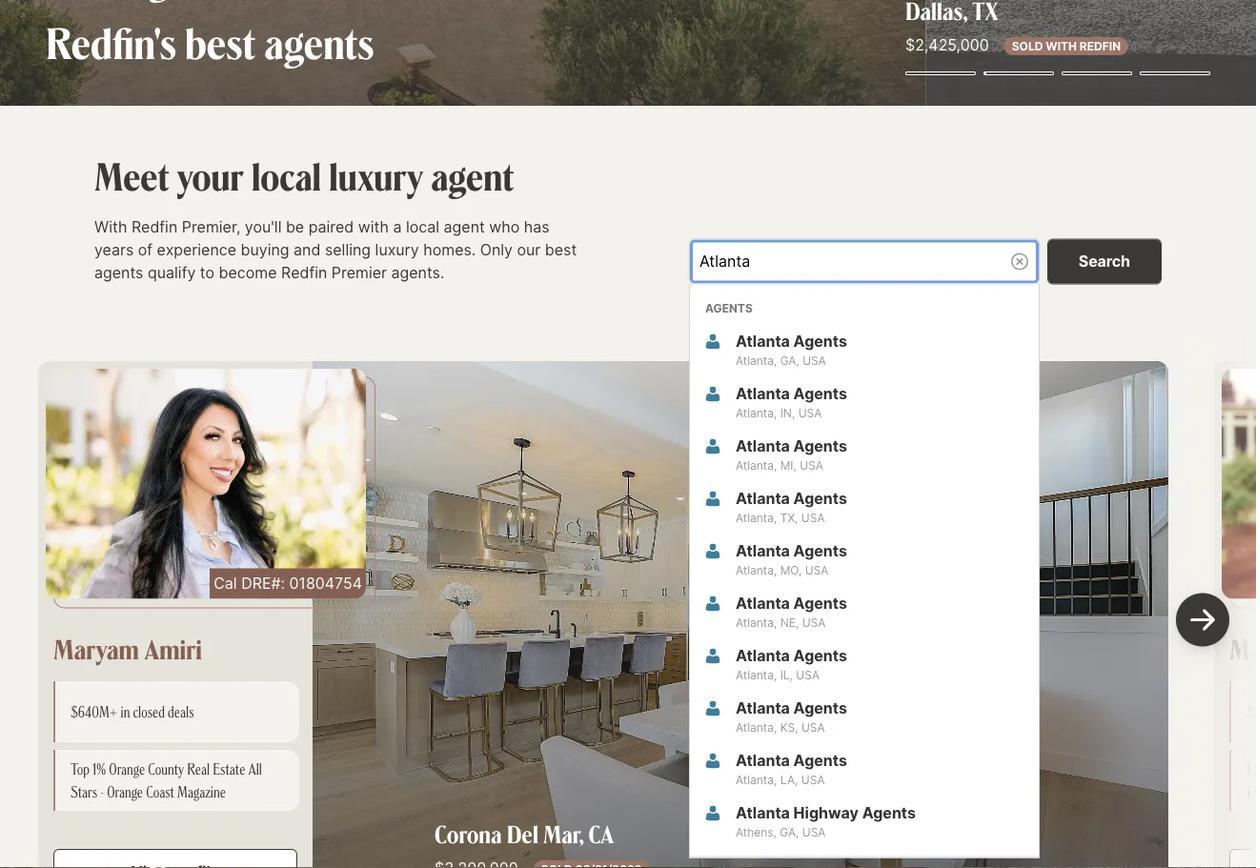 Task type: vqa. For each thing, say whether or not it's contained in the screenshot.
Agent
yes



Task type: describe. For each thing, give the bounding box(es) containing it.
best inside the highest level of service from redfin's best agents
[[185, 15, 256, 71]]

with redfin premier, you'll be paired with a local agent who has years of experience buying and selling luxury homes. only our best agents qualify to become redfin premier agents.
[[94, 218, 577, 282]]

clear input button
[[1011, 253, 1029, 271]]

agents.
[[391, 264, 445, 282]]

atlanta, for atlanta agents atlanta, il, usa
[[736, 669, 777, 683]]

top 1% orange county real estate all stars - orange coast magazine
[[71, 760, 262, 802]]

atlanta for atlanta agents atlanta, ks, usa
[[736, 700, 790, 718]]

cal
[[214, 574, 237, 593]]

usa for atlanta agents atlanta, ga, usa
[[803, 354, 827, 368]]

tx,
[[781, 511, 799, 525]]

$3
[[1247, 703, 1257, 722]]

be
[[286, 218, 304, 237]]

la,
[[781, 774, 799, 787]]

atlanta, for atlanta agents atlanta, in, usa
[[736, 406, 777, 420]]

agents for atlanta agents atlanta, tx, usa
[[794, 490, 848, 508]]

from
[[500, 0, 580, 5]]

dre#:
[[241, 574, 285, 593]]

atlanta highway agents athens, ga, usa
[[736, 805, 916, 840]]

atlanta agents link for atlanta agents atlanta, ne, usa
[[736, 595, 982, 614]]

usa for atlanta agents atlanta, in, usa
[[799, 406, 822, 420]]

a
[[393, 218, 402, 237]]

ca
[[589, 818, 614, 849]]

usa for atlanta agents atlanta, mi, usa
[[800, 459, 824, 473]]

stars
[[71, 783, 97, 802]]

atlanta agents atlanta, mo, usa
[[736, 542, 848, 578]]

deals
[[168, 703, 194, 722]]

atlanta agents link for atlanta agents atlanta, la, usa
[[736, 752, 982, 771]]

ma link
[[1230, 631, 1257, 667]]

level
[[249, 0, 324, 5]]

amiri
[[145, 631, 202, 667]]

to
[[200, 264, 215, 282]]

atlanta for atlanta agents atlanta, tx, usa
[[736, 490, 790, 508]]

redfin's
[[46, 15, 177, 71]]

ks,
[[781, 721, 799, 735]]

atlanta for atlanta agents atlanta, mi, usa
[[736, 437, 790, 456]]

1 vertical spatial orange
[[107, 783, 143, 802]]

atlanta agents atlanta, ne, usa
[[736, 595, 848, 630]]

meet
[[94, 152, 169, 201]]

with
[[94, 218, 127, 237]]

corona del mar, ca
[[435, 818, 614, 849]]

years
[[94, 241, 134, 260]]

search button
[[1048, 239, 1162, 285]]

agents for atlanta agents atlanta, mi, usa
[[794, 437, 848, 456]]

sold with redfin
[[1012, 40, 1121, 53]]

highest
[[118, 0, 240, 5]]

agent inside with redfin premier, you'll be paired with a local agent who has years of experience buying and selling luxury homes. only our best agents qualify to become redfin premier agents.
[[444, 218, 485, 237]]

usa for atlanta agents atlanta, tx, usa
[[802, 511, 825, 525]]

mo,
[[781, 564, 802, 578]]

atlanta, for atlanta agents atlanta, mo, usa
[[736, 564, 777, 578]]

with
[[1046, 40, 1078, 53]]

homes.
[[424, 241, 476, 260]]

next image
[[1181, 598, 1226, 643]]

paired
[[309, 218, 354, 237]]

ra
[[1247, 760, 1257, 779]]

atlanta agents atlanta, ga, usa
[[736, 333, 848, 368]]

buying
[[241, 241, 289, 260]]

0 horizontal spatial local
[[252, 152, 321, 201]]

atlanta agents link for atlanta agents atlanta, ks, usa
[[736, 700, 982, 719]]

01804754
[[289, 574, 362, 593]]

redfin
[[1080, 40, 1121, 53]]

atlanta, for atlanta agents atlanta, ne, usa
[[736, 616, 777, 630]]

closed
[[133, 703, 165, 722]]

premier,
[[182, 218, 241, 237]]

selling
[[325, 241, 371, 260]]

experience
[[157, 241, 237, 260]]

agents for atlanta agents atlanta, mo, usa
[[794, 542, 848, 561]]

mar,
[[544, 818, 584, 849]]

1 horizontal spatial redfin
[[281, 264, 327, 282]]

cal dre#: 01804754
[[214, 574, 362, 593]]

agents for atlanta agents atlanta, il, usa
[[794, 647, 848, 666]]

in
[[121, 703, 130, 722]]

atlanta agents link for atlanta agents atlanta, mi, usa
[[736, 437, 982, 457]]

atlanta, for atlanta agents atlanta, la, usa
[[736, 774, 777, 787]]

with
[[358, 218, 389, 237]]

atlanta agents atlanta, il, usa
[[736, 647, 848, 683]]

atlanta agents link for atlanta agents atlanta, in, usa
[[736, 385, 982, 404]]

corona
[[435, 818, 502, 849]]

ma $3 ra
[[1230, 631, 1257, 802]]

our
[[517, 241, 541, 260]]

0 vertical spatial luxury
[[329, 152, 423, 201]]

of inside with redfin premier, you'll be paired with a local agent who has years of experience buying and selling luxury homes. only our best agents qualify to become redfin premier agents.
[[138, 241, 153, 260]]

usa for atlanta agents atlanta, ne, usa
[[803, 616, 826, 630]]



Task type: locate. For each thing, give the bounding box(es) containing it.
9 atlanta, from the top
[[736, 774, 777, 787]]

atlanta up tx,
[[736, 490, 790, 508]]

usa for atlanta agents atlanta, il, usa
[[797, 669, 820, 683]]

1 vertical spatial best
[[545, 241, 577, 260]]

ga,
[[781, 354, 800, 368], [780, 826, 799, 840]]

atlanta, left mi,
[[736, 459, 777, 473]]

1 horizontal spatial best
[[545, 241, 577, 260]]

usa right tx,
[[802, 511, 825, 525]]

il,
[[781, 669, 793, 683]]

maryam amiri link
[[53, 631, 202, 667]]

ma
[[1230, 631, 1257, 667]]

0 vertical spatial agent
[[431, 152, 514, 201]]

atlanta for atlanta agents atlanta, il, usa
[[736, 647, 790, 666]]

atlanta inside atlanta agents atlanta, mo, usa
[[736, 542, 790, 561]]

atlanta, for atlanta agents atlanta, tx, usa
[[736, 511, 777, 525]]

agents up mo,
[[794, 542, 848, 561]]

local up be
[[252, 152, 321, 201]]

atlanta, up atlanta agents atlanta, in, usa at top
[[736, 354, 777, 368]]

agents right highway on the right of the page
[[863, 805, 916, 823]]

atlanta agents link up mi,
[[736, 437, 982, 457]]

1%
[[93, 760, 106, 779]]

orange right 1%
[[109, 760, 145, 779]]

atlanta inside "atlanta agents atlanta, il, usa"
[[736, 647, 790, 666]]

usa right ne,
[[803, 616, 826, 630]]

6 atlanta, from the top
[[736, 616, 777, 630]]

1 atlanta agents link from the top
[[736, 333, 982, 352]]

agents inside the highest level of service from redfin's best agents
[[264, 15, 374, 71]]

atlanta agents atlanta, mi, usa
[[736, 437, 848, 473]]

5 atlanta from the top
[[736, 542, 790, 561]]

4 atlanta, from the top
[[736, 511, 777, 525]]

atlanta inside atlanta highway agents athens, ga, usa
[[736, 805, 790, 823]]

1 vertical spatial agents
[[94, 264, 143, 282]]

orange right '-' at the bottom left of page
[[107, 783, 143, 802]]

del
[[507, 818, 539, 849]]

qualify
[[148, 264, 196, 282]]

0 horizontal spatial best
[[185, 15, 256, 71]]

agents inside atlanta highway agents athens, ga, usa
[[863, 805, 916, 823]]

1 vertical spatial ga,
[[780, 826, 799, 840]]

0 vertical spatial ga,
[[781, 354, 800, 368]]

all
[[248, 760, 262, 779]]

6 atlanta agents link from the top
[[736, 595, 982, 614]]

usa
[[803, 354, 827, 368], [799, 406, 822, 420], [800, 459, 824, 473], [802, 511, 825, 525], [805, 564, 829, 578], [803, 616, 826, 630], [797, 669, 820, 683], [802, 721, 825, 735], [802, 774, 825, 787], [803, 826, 826, 840]]

usa right ks,
[[802, 721, 825, 735]]

usa right mi,
[[800, 459, 824, 473]]

atlanta agents atlanta, in, usa
[[736, 385, 848, 420]]

3 atlanta agents link from the top
[[736, 437, 982, 457]]

atlanta agents link up ne,
[[736, 595, 982, 614]]

maryam amiri
[[53, 631, 202, 667]]

agents for atlanta agents atlanta, ne, usa
[[794, 595, 848, 613]]

agents inside atlanta agents atlanta, mo, usa
[[794, 542, 848, 561]]

meet your local luxury agent
[[94, 152, 514, 201]]

atlanta, inside atlanta agents atlanta, ga, usa
[[736, 354, 777, 368]]

agents up atlanta agents atlanta, in, usa at top
[[794, 333, 848, 351]]

atlanta up atlanta agents atlanta, in, usa at top
[[736, 333, 790, 351]]

atlanta, left mo,
[[736, 564, 777, 578]]

atlanta agents link for atlanta agents atlanta, tx, usa
[[736, 490, 982, 509]]

maryam amiri image
[[46, 369, 366, 599]]

atlanta up ks,
[[736, 700, 790, 718]]

agents inside atlanta agents atlanta, tx, usa
[[794, 490, 848, 508]]

6 atlanta from the top
[[736, 595, 790, 613]]

local
[[252, 152, 321, 201], [406, 218, 440, 237]]

atlanta agents atlanta, ks, usa
[[736, 700, 848, 735]]

of right level
[[333, 0, 366, 5]]

best down highest
[[185, 15, 256, 71]]

only
[[480, 241, 513, 260]]

of
[[333, 0, 366, 5], [138, 241, 153, 260]]

1 horizontal spatial agents
[[264, 15, 374, 71]]

usa inside atlanta agents atlanta, ga, usa
[[803, 354, 827, 368]]

agents for atlanta agents atlanta, ga, usa
[[794, 333, 848, 351]]

8 atlanta from the top
[[736, 700, 790, 718]]

search
[[1079, 252, 1131, 271]]

1 horizontal spatial of
[[333, 0, 366, 5]]

atlanta up mo,
[[736, 542, 790, 561]]

atlanta up ne,
[[736, 595, 790, 613]]

atlanta for atlanta agents atlanta, mo, usa
[[736, 542, 790, 561]]

atlanta up mi,
[[736, 437, 790, 456]]

atlanta, left ne,
[[736, 616, 777, 630]]

atlanta inside atlanta agents atlanta, tx, usa
[[736, 490, 790, 508]]

ga, up atlanta agents atlanta, in, usa at top
[[781, 354, 800, 368]]

9 atlanta agents link from the top
[[736, 752, 982, 771]]

1 atlanta from the top
[[736, 333, 790, 351]]

estate
[[213, 760, 245, 779]]

4 atlanta agents link from the top
[[736, 490, 982, 509]]

local inside with redfin premier, you'll be paired with a local agent who has years of experience buying and selling luxury homes. only our best agents qualify to become redfin premier agents.
[[406, 218, 440, 237]]

best
[[185, 15, 256, 71], [545, 241, 577, 260]]

ne,
[[781, 616, 799, 630]]

ga, inside atlanta highway agents athens, ga, usa
[[780, 826, 799, 840]]

3 atlanta, from the top
[[736, 459, 777, 473]]

atlanta, inside atlanta agents atlanta, mi, usa
[[736, 459, 777, 473]]

service
[[375, 0, 491, 5]]

atlanta
[[736, 333, 790, 351], [736, 385, 790, 404], [736, 437, 790, 456], [736, 490, 790, 508], [736, 542, 790, 561], [736, 595, 790, 613], [736, 647, 790, 666], [736, 700, 790, 718], [736, 752, 790, 771], [736, 805, 790, 823]]

your
[[177, 152, 244, 201]]

agents up mi,
[[794, 437, 848, 456]]

atlanta, left il,
[[736, 669, 777, 683]]

usa inside atlanta agents atlanta, tx, usa
[[802, 511, 825, 525]]

4 atlanta from the top
[[736, 490, 790, 508]]

1 horizontal spatial local
[[406, 218, 440, 237]]

5 atlanta agents link from the top
[[736, 542, 982, 561]]

agents inside the atlanta agents atlanta, ne, usa
[[794, 595, 848, 613]]

agents inside atlanta agents atlanta, mi, usa
[[794, 437, 848, 456]]

agent up who
[[431, 152, 514, 201]]

$640m+
[[71, 703, 118, 722]]

redfin
[[132, 218, 178, 237], [281, 264, 327, 282]]

agents up tx,
[[794, 490, 848, 508]]

usa right il,
[[797, 669, 820, 683]]

atlanta, inside atlanta agents atlanta, la, usa
[[736, 774, 777, 787]]

atlanta, left in,
[[736, 406, 777, 420]]

usa inside atlanta highway agents athens, ga, usa
[[803, 826, 826, 840]]

the
[[46, 0, 109, 5]]

atlanta, inside atlanta agents atlanta, tx, usa
[[736, 511, 777, 525]]

usa inside "atlanta agents atlanta, il, usa"
[[797, 669, 820, 683]]

agents up ks,
[[794, 700, 848, 718]]

atlanta up in,
[[736, 385, 790, 404]]

agents down ne,
[[794, 647, 848, 666]]

usa up atlanta agents atlanta, in, usa at top
[[803, 354, 827, 368]]

-
[[100, 783, 104, 802]]

agents inside atlanta agents atlanta, ga, usa
[[794, 333, 848, 351]]

maryam
[[53, 631, 139, 667]]

luxury
[[329, 152, 423, 201], [375, 241, 419, 260]]

atlanta, left tx,
[[736, 511, 777, 525]]

0 vertical spatial redfin
[[132, 218, 178, 237]]

atlanta, inside atlanta agents atlanta, mo, usa
[[736, 564, 777, 578]]

best inside with redfin premier, you'll be paired with a local agent who has years of experience buying and selling luxury homes. only our best agents qualify to become redfin premier agents.
[[545, 241, 577, 260]]

atlanta, inside atlanta agents atlanta, in, usa
[[736, 406, 777, 420]]

0 vertical spatial agents
[[264, 15, 374, 71]]

atlanta agents link for atlanta agents atlanta, mo, usa
[[736, 542, 982, 561]]

atlanta, left la,
[[736, 774, 777, 787]]

2 atlanta agents link from the top
[[736, 385, 982, 404]]

atlanta inside atlanta agents atlanta, ga, usa
[[736, 333, 790, 351]]

2 ga, from the top
[[780, 826, 799, 840]]

usa right mo,
[[805, 564, 829, 578]]

atlanta, inside atlanta agents atlanta, ks, usa
[[736, 721, 777, 735]]

mi,
[[781, 459, 797, 473]]

atlanta for atlanta agents atlanta, in, usa
[[736, 385, 790, 404]]

1 vertical spatial of
[[138, 241, 153, 260]]

usa inside atlanta agents atlanta, mi, usa
[[800, 459, 824, 473]]

atlanta agents link for atlanta agents atlanta, il, usa
[[736, 647, 982, 666]]

agents up in,
[[794, 385, 848, 404]]

agents inside "atlanta agents atlanta, il, usa"
[[794, 647, 848, 666]]

best right our
[[545, 241, 577, 260]]

atlanta agents atlanta, tx, usa
[[736, 490, 848, 525]]

usa for atlanta agents atlanta, ks, usa
[[802, 721, 825, 735]]

agents inside atlanta agents atlanta, ks, usa
[[794, 700, 848, 718]]

agents down level
[[264, 15, 374, 71]]

$2,425,000
[[906, 36, 989, 54]]

who
[[489, 218, 520, 237]]

$640m+ in closed deals
[[71, 703, 194, 722]]

1 vertical spatial redfin
[[281, 264, 327, 282]]

8 atlanta agents link from the top
[[736, 700, 982, 719]]

atlanta highway agents link
[[736, 805, 982, 824]]

become
[[219, 264, 277, 282]]

usa right in,
[[799, 406, 822, 420]]

agent
[[431, 152, 514, 201], [444, 218, 485, 237]]

atlanta, inside "atlanta agents atlanta, il, usa"
[[736, 669, 777, 683]]

agents for atlanta agents atlanta, in, usa
[[794, 385, 848, 404]]

1 vertical spatial luxury
[[375, 241, 419, 260]]

2 atlanta from the top
[[736, 385, 790, 404]]

atlanta inside atlanta agents atlanta, ks, usa
[[736, 700, 790, 718]]

0 horizontal spatial redfin
[[132, 218, 178, 237]]

atlanta agents link up in,
[[736, 385, 982, 404]]

redfin down the and
[[281, 264, 327, 282]]

usa for atlanta agents atlanta, la, usa
[[802, 774, 825, 787]]

of inside the highest level of service from redfin's best agents
[[333, 0, 366, 5]]

agents
[[706, 302, 753, 315], [794, 333, 848, 351], [794, 385, 848, 404], [794, 437, 848, 456], [794, 490, 848, 508], [794, 542, 848, 561], [794, 595, 848, 613], [794, 647, 848, 666], [794, 700, 848, 718], [794, 752, 848, 771], [863, 805, 916, 823]]

luxury inside with redfin premier, you'll be paired with a local agent who has years of experience buying and selling luxury homes. only our best agents qualify to become redfin premier agents.
[[375, 241, 419, 260]]

atlanta for atlanta agents atlanta, ga, usa
[[736, 333, 790, 351]]

0 horizontal spatial of
[[138, 241, 153, 260]]

atlanta, for atlanta agents atlanta, ks, usa
[[736, 721, 777, 735]]

agents inside atlanta agents atlanta, la, usa
[[794, 752, 848, 771]]

premier
[[332, 264, 387, 282]]

atlanta agents link up atlanta highway agents link
[[736, 752, 982, 771]]

3 atlanta from the top
[[736, 437, 790, 456]]

atlanta up athens,
[[736, 805, 790, 823]]

0 horizontal spatial agents
[[94, 264, 143, 282]]

0 vertical spatial orange
[[109, 760, 145, 779]]

agents up ne,
[[794, 595, 848, 613]]

usa down highway on the right of the page
[[803, 826, 826, 840]]

7 atlanta agents link from the top
[[736, 647, 982, 666]]

magazine
[[177, 783, 226, 802]]

agent up the homes.
[[444, 218, 485, 237]]

atlanta inside atlanta agents atlanta, la, usa
[[736, 752, 790, 771]]

0 vertical spatial best
[[185, 15, 256, 71]]

2 atlanta, from the top
[[736, 406, 777, 420]]

usa inside atlanta agents atlanta, mo, usa
[[805, 564, 829, 578]]

atlanta up la,
[[736, 752, 790, 771]]

1 ga, from the top
[[781, 354, 800, 368]]

agents
[[264, 15, 374, 71], [94, 264, 143, 282]]

7 atlanta from the top
[[736, 647, 790, 666]]

sold
[[1012, 40, 1044, 53]]

redfin right with
[[132, 218, 178, 237]]

coast
[[146, 783, 174, 802]]

atlanta agents link up mo,
[[736, 542, 982, 561]]

you'll
[[245, 218, 282, 237]]

and
[[294, 241, 321, 260]]

atlanta inside atlanta agents atlanta, mi, usa
[[736, 437, 790, 456]]

agents inside with redfin premier, you'll be paired with a local agent who has years of experience buying and selling luxury homes. only our best agents qualify to become redfin premier agents.
[[94, 264, 143, 282]]

ga, inside atlanta agents atlanta, ga, usa
[[781, 354, 800, 368]]

usa inside atlanta agents atlanta, ks, usa
[[802, 721, 825, 735]]

atlanta for atlanta highway agents athens, ga, usa
[[736, 805, 790, 823]]

local right a on the left top of page
[[406, 218, 440, 237]]

top
[[71, 760, 89, 779]]

agents inside atlanta agents atlanta, in, usa
[[794, 385, 848, 404]]

atlanta,
[[736, 354, 777, 368], [736, 406, 777, 420], [736, 459, 777, 473], [736, 511, 777, 525], [736, 564, 777, 578], [736, 616, 777, 630], [736, 669, 777, 683], [736, 721, 777, 735], [736, 774, 777, 787]]

athens,
[[736, 826, 777, 840]]

of right years
[[138, 241, 153, 260]]

usa inside atlanta agents atlanta, la, usa
[[802, 774, 825, 787]]

luxury down a on the left top of page
[[375, 241, 419, 260]]

10 atlanta from the top
[[736, 805, 790, 823]]

5 atlanta, from the top
[[736, 564, 777, 578]]

the highest level of service from redfin's best agents
[[46, 0, 580, 71]]

atlanta up il,
[[736, 647, 790, 666]]

real
[[187, 760, 210, 779]]

orange
[[109, 760, 145, 779], [107, 783, 143, 802]]

atlanta inside the atlanta agents atlanta, ne, usa
[[736, 595, 790, 613]]

Find an agent in your area search field
[[689, 239, 1040, 285]]

in,
[[781, 406, 796, 420]]

atlanta inside atlanta agents atlanta, in, usa
[[736, 385, 790, 404]]

agents down years
[[94, 264, 143, 282]]

luxury up with
[[329, 152, 423, 201]]

atlanta, inside the atlanta agents atlanta, ne, usa
[[736, 616, 777, 630]]

agents up atlanta agents atlanta, ga, usa
[[706, 302, 753, 315]]

7 atlanta, from the top
[[736, 669, 777, 683]]

county
[[148, 760, 184, 779]]

atlanta agents link up il,
[[736, 647, 982, 666]]

usa for atlanta agents atlanta, mo, usa
[[805, 564, 829, 578]]

atlanta, for atlanta agents atlanta, mi, usa
[[736, 459, 777, 473]]

atlanta agents atlanta, la, usa
[[736, 752, 848, 787]]

0 vertical spatial local
[[252, 152, 321, 201]]

usa right la,
[[802, 774, 825, 787]]

highway
[[794, 805, 859, 823]]

usa inside atlanta agents atlanta, in, usa
[[799, 406, 822, 420]]

1 atlanta, from the top
[[736, 354, 777, 368]]

0 vertical spatial of
[[333, 0, 366, 5]]

search input image
[[1011, 253, 1029, 271]]

atlanta agents link up tx,
[[736, 490, 982, 509]]

1 vertical spatial agent
[[444, 218, 485, 237]]

atlanta agents link down find an agent in your area search box
[[736, 333, 982, 352]]

has
[[524, 218, 550, 237]]

atlanta agents link up ks,
[[736, 700, 982, 719]]

8 atlanta, from the top
[[736, 721, 777, 735]]

atlanta for atlanta agents atlanta, ne, usa
[[736, 595, 790, 613]]

1 vertical spatial local
[[406, 218, 440, 237]]

atlanta agents link for atlanta agents atlanta, ga, usa
[[736, 333, 982, 352]]

atlanta, for atlanta agents atlanta, ga, usa
[[736, 354, 777, 368]]

agents up la,
[[794, 752, 848, 771]]

atlanta for atlanta agents atlanta, la, usa
[[736, 752, 790, 771]]

ga, right athens,
[[780, 826, 799, 840]]

atlanta, left ks,
[[736, 721, 777, 735]]

usa inside the atlanta agents atlanta, ne, usa
[[803, 616, 826, 630]]

9 atlanta from the top
[[736, 752, 790, 771]]

agents for atlanta agents atlanta, ks, usa
[[794, 700, 848, 718]]

agents for atlanta agents atlanta, la, usa
[[794, 752, 848, 771]]



